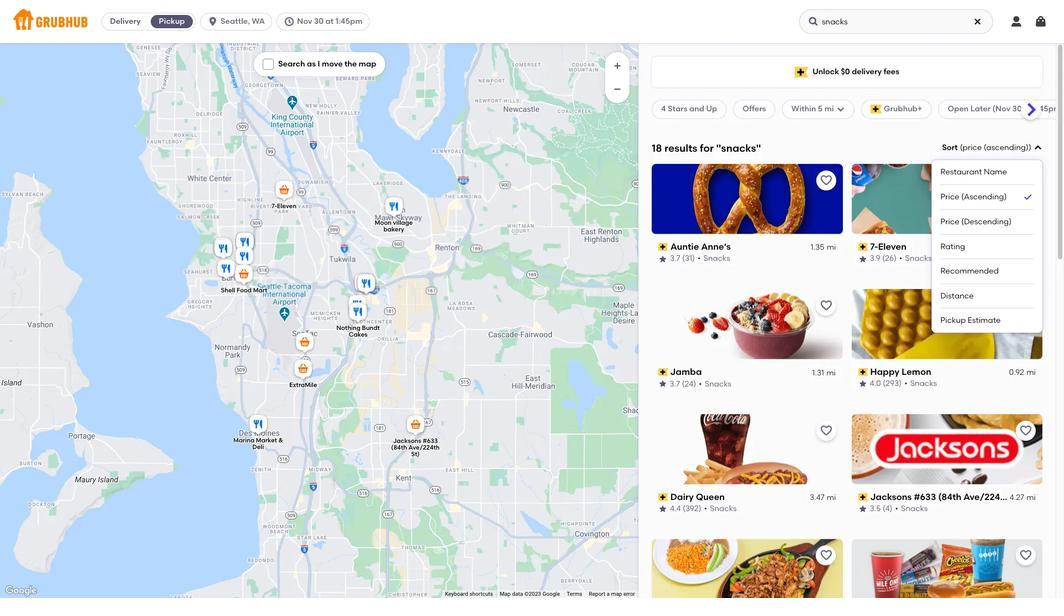 Task type: vqa. For each thing, say whether or not it's contained in the screenshot.


Task type: locate. For each thing, give the bounding box(es) containing it.
save this restaurant image
[[819, 424, 833, 438], [1019, 424, 1032, 438], [819, 549, 833, 563], [1019, 549, 1032, 563]]

pickup for pickup estimate
[[940, 316, 966, 325]]

jamba image
[[352, 272, 375, 296]]

1:45pm
[[335, 17, 362, 26]]

list box containing restaurant name
[[940, 160, 1034, 333]]

nov 30 at 1:45pm
[[297, 17, 362, 26]]

1 vertical spatial price
[[940, 217, 959, 227]]

jacksons
[[393, 438, 421, 445], [870, 492, 912, 502]]

cakes
[[349, 331, 367, 339]]

1 vertical spatial (84th
[[938, 492, 961, 502]]

save this restaurant image for tacos el hass logo
[[819, 549, 833, 563]]

• snacks right "(26)"
[[899, 254, 932, 263]]

auntie anne's image
[[355, 273, 377, 297]]

4.27
[[1010, 493, 1024, 503]]

(descending)
[[961, 217, 1012, 227]]

map
[[359, 59, 376, 69], [611, 591, 622, 597]]

subscription pass image left happy
[[858, 369, 868, 376]]

google image
[[3, 584, 39, 599]]

#633
[[423, 438, 438, 445], [914, 492, 936, 502]]

restaurant name
[[940, 168, 1007, 177]]

grubhub plus flag logo image left unlock
[[795, 67, 808, 77]]

move
[[322, 59, 343, 69]]

0 horizontal spatial jacksons
[[393, 438, 421, 445]]

jacksons #633 (84th ave/224th st) logo image
[[852, 414, 1042, 485]]

save this restaurant image for "jacksons #633 (84th ave/224th st) logo"
[[1019, 424, 1032, 438]]

1 vertical spatial ave/224th
[[963, 492, 1009, 502]]

shell
[[221, 287, 235, 294]]

delivery
[[852, 67, 882, 76]]

1 horizontal spatial subscription pass image
[[858, 494, 868, 501]]

deli
[[252, 444, 264, 451]]

• snacks down lemon
[[904, 379, 937, 389]]

0 horizontal spatial 7-eleven
[[272, 203, 296, 210]]

subscription pass image
[[658, 243, 668, 251], [858, 243, 868, 251], [658, 369, 668, 376], [858, 369, 868, 376]]

jacksons inside jacksons #633 (84th ave/224th st)
[[393, 438, 421, 445]]

mi for queen
[[827, 493, 836, 503]]

1 horizontal spatial 30
[[1012, 104, 1022, 114]]

price up rating
[[940, 217, 959, 227]]

mi right 3.47
[[827, 493, 836, 503]]

marina market & deli image
[[247, 413, 269, 438]]

list box
[[940, 160, 1034, 333]]

0 horizontal spatial svg image
[[973, 17, 982, 26]]

(
[[960, 143, 963, 152]]

happy lemon
[[870, 367, 931, 377]]

0 vertical spatial 3.7
[[670, 254, 680, 263]]

snacks down 'queen'
[[710, 504, 737, 514]]

0 horizontal spatial 30
[[314, 17, 324, 26]]

0 horizontal spatial eleven
[[277, 203, 296, 210]]

• snacks
[[698, 254, 730, 263], [899, 254, 932, 263], [699, 379, 732, 389], [904, 379, 937, 389], [704, 504, 737, 514], [895, 504, 928, 514]]

star icon image left 3.7 (24)
[[658, 380, 667, 389]]

mi right 0.92
[[1026, 368, 1036, 377]]

auntie anne's
[[670, 242, 731, 252]]

snacks right "(26)"
[[905, 254, 932, 263]]

save this restaurant image for dairy queen logo
[[819, 424, 833, 438]]

search
[[278, 59, 305, 69]]

pickup right the delivery button
[[159, 17, 185, 26]]

7-eleven
[[272, 203, 296, 210], [870, 242, 906, 252]]

ave/224th down jacksons #633 (84th ave/224th st) image
[[408, 444, 440, 451]]

star icon image left 4.0
[[858, 380, 867, 389]]

pickup
[[159, 17, 185, 26], [940, 316, 966, 325]]

snacks right (4)
[[901, 504, 928, 514]]

mi right 5
[[824, 104, 834, 114]]

subscription pass image for auntie anne's
[[658, 243, 668, 251]]

nothing
[[336, 325, 360, 332]]

grubhub+
[[884, 104, 922, 114]]

• snacks down 'queen'
[[704, 504, 737, 514]]

subscription pass image right 1.35 mi
[[858, 243, 868, 251]]

mart
[[253, 287, 267, 294]]

royce' washington - westfield southcenter mall image
[[355, 273, 377, 297]]

0 vertical spatial price
[[940, 192, 959, 202]]

0 vertical spatial #633
[[423, 438, 438, 445]]

shortcuts
[[469, 591, 493, 597]]

4.4 (392)
[[670, 504, 701, 514]]

ronnie's market image
[[215, 258, 237, 282]]

mi right 1.31
[[827, 368, 836, 377]]

1 horizontal spatial pickup
[[940, 316, 966, 325]]

•
[[698, 254, 701, 263], [899, 254, 902, 263], [699, 379, 702, 389], [904, 379, 907, 389], [704, 504, 707, 514], [895, 504, 898, 514]]

within
[[791, 104, 816, 114]]

1.31 mi
[[812, 368, 836, 377]]

0 vertical spatial eleven
[[277, 203, 296, 210]]

• snacks down 'anne's'
[[698, 254, 730, 263]]

svg image inside seattle, wa button
[[207, 16, 218, 27]]

pickup inside 'button'
[[159, 17, 185, 26]]

30 right "nov"
[[314, 17, 324, 26]]

later
[[970, 104, 991, 114]]

4
[[661, 104, 666, 114]]

(31)
[[682, 254, 695, 263]]

2 price from the top
[[940, 217, 959, 227]]

(84th down jacksons #633 (84th ave/224th st) image
[[391, 444, 407, 451]]

jacksons #633 (84th ave/224th st)
[[391, 438, 440, 458], [870, 492, 1023, 502]]

Search for food, convenience, alcohol... search field
[[799, 9, 993, 34]]

1 vertical spatial eleven
[[878, 242, 906, 252]]

star icon image
[[658, 255, 667, 264], [858, 255, 867, 264], [658, 380, 667, 389], [858, 380, 867, 389], [658, 505, 667, 514], [858, 505, 867, 514]]

1 horizontal spatial jacksons
[[870, 492, 912, 502]]

#633 inside map region
[[423, 438, 438, 445]]

pickup inside 'list box'
[[940, 316, 966, 325]]

auntie anne's logo image
[[652, 164, 843, 234]]

4.0
[[870, 379, 881, 389]]

0 horizontal spatial jacksons #633 (84th ave/224th st)
[[391, 438, 440, 458]]

• down happy lemon in the bottom of the page
[[904, 379, 907, 389]]

0 vertical spatial at
[[325, 17, 334, 26]]

0 horizontal spatial subscription pass image
[[658, 494, 668, 501]]

None field
[[932, 142, 1042, 333]]

save this restaurant image
[[819, 174, 833, 187], [1019, 174, 1032, 187], [819, 299, 833, 312], [1019, 299, 1032, 312]]

map right a
[[611, 591, 622, 597]]

snacks for #633
[[901, 504, 928, 514]]

0 vertical spatial 7-eleven
[[272, 203, 296, 210]]

1 vertical spatial map
[[611, 591, 622, 597]]

1 vertical spatial pickup
[[940, 316, 966, 325]]

1 vertical spatial 3.7
[[670, 379, 680, 389]]

estimate
[[968, 316, 1001, 325]]

st)
[[411, 451, 420, 458], [1011, 492, 1023, 502]]

subscription pass image left dairy
[[658, 494, 668, 501]]

nov 30 at 1:45pm button
[[277, 13, 374, 30]]

1 vertical spatial 7-eleven
[[870, 242, 906, 252]]

3.7 left (24)
[[670, 379, 680, 389]]

mi
[[824, 104, 834, 114], [827, 243, 836, 252], [827, 368, 836, 377], [1026, 368, 1036, 377], [827, 493, 836, 503], [1026, 493, 1036, 503]]

(392)
[[683, 504, 701, 514]]

1 horizontal spatial 7-
[[870, 242, 878, 252]]

grubhub plus flag logo image left grubhub+
[[870, 105, 882, 114]]

(ascending)
[[984, 143, 1029, 152]]

1 horizontal spatial at
[[1024, 104, 1032, 114]]

star icon image left the 3.5
[[858, 505, 867, 514]]

mawadda cafe image
[[234, 231, 256, 255]]

0 vertical spatial ave/224th
[[408, 444, 440, 451]]

ave/224th
[[408, 444, 440, 451], [963, 492, 1009, 502]]

4 stars and up
[[661, 104, 717, 114]]

1 horizontal spatial ave/224th
[[963, 492, 1009, 502]]

mi for anne's
[[827, 243, 836, 252]]

within 5 mi
[[791, 104, 834, 114]]

snacks for lemon
[[910, 379, 937, 389]]

• snacks for #633
[[895, 504, 928, 514]]

village
[[393, 219, 413, 226]]

check icon image
[[1022, 192, 1034, 203]]

7- inside "link"
[[870, 242, 878, 252]]

mi right 1.35
[[827, 243, 836, 252]]

pickup button
[[149, 13, 195, 30]]

0 vertical spatial grubhub plus flag logo image
[[795, 67, 808, 77]]

1 horizontal spatial 7-eleven
[[870, 242, 906, 252]]

0 horizontal spatial (84th
[[391, 444, 407, 451]]

1 horizontal spatial st)
[[1011, 492, 1023, 502]]

0 horizontal spatial at
[[325, 17, 334, 26]]

extramile image
[[292, 358, 314, 382]]

• snacks for lemon
[[904, 379, 937, 389]]

7-eleven link
[[858, 241, 1036, 253]]

price down "restaurant"
[[940, 192, 959, 202]]

0 horizontal spatial grubhub plus flag logo image
[[795, 67, 808, 77]]

lemon
[[902, 367, 931, 377]]

0 horizontal spatial map
[[359, 59, 376, 69]]

0 vertical spatial 30
[[314, 17, 324, 26]]

svg image inside field
[[1034, 144, 1042, 152]]

• right (31) on the top
[[698, 254, 701, 263]]

pickup estimate
[[940, 316, 1001, 325]]

1 vertical spatial jacksons #633 (84th ave/224th st)
[[870, 492, 1023, 502]]

open
[[948, 104, 969, 114]]

extramile
[[289, 382, 317, 389]]

report a map error
[[589, 591, 635, 597]]

star icon image left '3.7 (31)'
[[658, 255, 667, 264]]

at inside button
[[325, 17, 334, 26]]

grubhub plus flag logo image
[[795, 67, 808, 77], [870, 105, 882, 114]]

1.31
[[812, 368, 824, 377]]

0 vertical spatial (84th
[[391, 444, 407, 451]]

save this restaurant image for jamba
[[819, 299, 833, 312]]

eleven
[[277, 203, 296, 210], [878, 242, 906, 252]]

star icon image left 4.4
[[658, 505, 667, 514]]

0 horizontal spatial ave/224th
[[408, 444, 440, 451]]

subscription pass image left jamba
[[658, 369, 668, 376]]

1 vertical spatial 7-
[[870, 242, 878, 252]]

subscription pass image inside the 7-eleven "link"
[[858, 243, 868, 251]]

• snacks for queen
[[704, 504, 737, 514]]

©2023
[[524, 591, 541, 597]]

save this restaurant button
[[816, 171, 836, 191], [1016, 171, 1036, 191], [816, 296, 836, 316], [1016, 296, 1036, 316], [816, 421, 836, 441], [1016, 421, 1036, 441], [816, 546, 836, 566], [1016, 546, 1036, 566]]

shell food mart image
[[233, 263, 255, 288]]

0 horizontal spatial #633
[[423, 438, 438, 445]]

1 price from the top
[[940, 192, 959, 202]]

seattle, wa
[[221, 17, 265, 26]]

2 3.7 from the top
[[670, 379, 680, 389]]

snacks down 'anne's'
[[703, 254, 730, 263]]

ave/224th left 4.27
[[963, 492, 1009, 502]]

(293)
[[883, 379, 902, 389]]

price inside option
[[940, 192, 959, 202]]

3.7 left (31) on the top
[[670, 254, 680, 263]]

1 horizontal spatial eleven
[[878, 242, 906, 252]]

map region
[[0, 16, 653, 599]]

at left 1:45pm)
[[1024, 104, 1032, 114]]

main navigation navigation
[[0, 0, 1064, 43]]

nothing bundt cakes image
[[347, 301, 369, 325]]

0.92 mi
[[1009, 368, 1036, 377]]

subscription pass image left auntie
[[658, 243, 668, 251]]

mi right 4.27
[[1026, 493, 1036, 503]]

marina
[[233, 437, 254, 444]]

1 horizontal spatial grubhub plus flag logo image
[[870, 105, 882, 114]]

1 vertical spatial #633
[[914, 492, 936, 502]]

happy
[[870, 367, 899, 377]]

plus icon image
[[612, 60, 623, 71]]

0 vertical spatial jacksons #633 (84th ave/224th st)
[[391, 438, 440, 458]]

1 subscription pass image from the left
[[658, 494, 668, 501]]

shell food mart logo image
[[852, 539, 1042, 599]]

minus icon image
[[612, 84, 623, 95]]

snacks down lemon
[[910, 379, 937, 389]]

7-
[[272, 203, 277, 210], [870, 242, 878, 252]]

• down 'queen'
[[704, 504, 707, 514]]

at left 1:45pm
[[325, 17, 334, 26]]

• right "(26)"
[[899, 254, 902, 263]]

tacos el hass logo image
[[652, 539, 843, 599]]

marina market & deli
[[233, 437, 283, 451]]

subscription pass image right 3.47 mi
[[858, 494, 868, 501]]

jacksons #633 (84th ave/224th st) inside map region
[[391, 438, 440, 458]]

1 vertical spatial st)
[[1011, 492, 1023, 502]]

map right the
[[359, 59, 376, 69]]

30 right (nov
[[1012, 104, 1022, 114]]

0 horizontal spatial pickup
[[159, 17, 185, 26]]

svg image
[[1010, 15, 1023, 28], [973, 17, 982, 26]]

(4)
[[883, 504, 892, 514]]

1 horizontal spatial #633
[[914, 492, 936, 502]]

save this restaurant button for (31)
[[816, 171, 836, 191]]

price for price (descending)
[[940, 217, 959, 227]]

0 horizontal spatial st)
[[411, 451, 420, 458]]

pickup down distance
[[940, 316, 966, 325]]

offers
[[743, 104, 766, 114]]

4.27 mi
[[1010, 493, 1036, 503]]

1 3.7 from the top
[[670, 254, 680, 263]]

error
[[623, 591, 635, 597]]

0 vertical spatial pickup
[[159, 17, 185, 26]]

3.7 (31)
[[670, 254, 695, 263]]

• snacks right (4)
[[895, 504, 928, 514]]

(84th inside map region
[[391, 444, 407, 451]]

svg image inside nov 30 at 1:45pm button
[[284, 16, 295, 27]]

0 horizontal spatial 7-
[[272, 203, 277, 210]]

1 vertical spatial jacksons
[[870, 492, 912, 502]]

1 vertical spatial 30
[[1012, 104, 1022, 114]]

0 vertical spatial 7-
[[272, 203, 277, 210]]

star icon image for jacksons
[[858, 505, 867, 514]]

none field containing sort
[[932, 142, 1042, 333]]

2 subscription pass image from the left
[[858, 494, 868, 501]]

keyboard shortcuts button
[[445, 591, 493, 599]]

up
[[706, 104, 717, 114]]

1 vertical spatial grubhub plus flag logo image
[[870, 105, 882, 114]]

• right (4)
[[895, 504, 898, 514]]

dairy
[[670, 492, 694, 502]]

1:45pm)
[[1034, 104, 1064, 114]]

save this restaurant button for (392)
[[816, 421, 836, 441]]

(84th down "jacksons #633 (84th ave/224th st) logo"
[[938, 492, 961, 502]]

pierro bakery image
[[233, 246, 255, 270]]

svg image
[[1034, 15, 1047, 28], [207, 16, 218, 27], [284, 16, 295, 27], [808, 16, 819, 27], [265, 61, 272, 68], [836, 105, 845, 114], [1034, 144, 1042, 152]]

0 vertical spatial jacksons
[[393, 438, 421, 445]]

0 vertical spatial st)
[[411, 451, 420, 458]]

subscription pass image
[[658, 494, 668, 501], [858, 494, 868, 501]]

1 horizontal spatial (84th
[[938, 492, 961, 502]]



Task type: describe. For each thing, give the bounding box(es) containing it.
for
[[700, 142, 714, 154]]

price (ascending) option
[[940, 185, 1034, 210]]

mi for lemon
[[1026, 368, 1036, 377]]

nov
[[297, 17, 312, 26]]

search as i move the map
[[278, 59, 376, 69]]

happy lemon logo image
[[852, 289, 1042, 359]]

• for auntie
[[698, 254, 701, 263]]

jacksons #633 (84th ave/224th st) image
[[405, 414, 427, 438]]

queen
[[696, 492, 725, 502]]

7- inside map region
[[272, 203, 277, 210]]

1 horizontal spatial jacksons #633 (84th ave/224th st)
[[870, 492, 1023, 502]]

list box inside field
[[940, 160, 1034, 333]]

jamba logo image
[[652, 289, 843, 359]]

nothing bundt cakes
[[336, 325, 380, 339]]

save this restaurant button for (24)
[[816, 296, 836, 316]]

3.5 (4)
[[870, 504, 892, 514]]

recommended
[[940, 267, 999, 276]]

sort ( price (ascending) )
[[942, 143, 1031, 152]]

subscription pass image for 7-eleven
[[858, 243, 868, 251]]

name
[[984, 168, 1007, 177]]

1.35
[[811, 243, 824, 252]]

• for dairy
[[704, 504, 707, 514]]

ave/224th inside jacksons #633 (84th ave/224th st)
[[408, 444, 440, 451]]

(nov
[[992, 104, 1011, 114]]

auntie
[[670, 242, 699, 252]]

stars
[[668, 104, 687, 114]]

3.47
[[810, 493, 824, 503]]

)
[[1029, 143, 1031, 152]]

4.4
[[670, 504, 681, 514]]

7-eleven logo image
[[852, 164, 1042, 234]]

moon
[[375, 219, 392, 226]]

1 vertical spatial at
[[1024, 104, 1032, 114]]

"snacks"
[[716, 142, 761, 154]]

delivery button
[[102, 13, 149, 30]]

7 eleven image
[[273, 179, 295, 203]]

bundt
[[362, 325, 380, 332]]

save this restaurant button for (4)
[[1016, 421, 1036, 441]]

happy lemon image
[[346, 294, 369, 318]]

3.9
[[870, 254, 880, 263]]

subscription pass image for happy lemon
[[858, 369, 868, 376]]

0 vertical spatial map
[[359, 59, 376, 69]]

seattle,
[[221, 17, 250, 26]]

30 inside button
[[314, 17, 324, 26]]

i
[[318, 59, 320, 69]]

subscription pass image for dairy queen
[[658, 494, 668, 501]]

• right (24)
[[699, 379, 702, 389]]

save this restaurant image for auntie anne's
[[819, 174, 833, 187]]

• snacks right (24)
[[699, 379, 732, 389]]

seattle, wa button
[[200, 13, 277, 30]]

• snacks for anne's
[[698, 254, 730, 263]]

price for price (ascending)
[[940, 192, 959, 202]]

3.5
[[870, 504, 881, 514]]

star icon image for happy
[[858, 380, 867, 389]]

3.7 for auntie anne's
[[670, 254, 680, 263]]

open later (nov 30 at 1:45pm)
[[948, 104, 1064, 114]]

dairy queen logo image
[[652, 414, 843, 485]]

1 horizontal spatial map
[[611, 591, 622, 597]]

• for jacksons
[[895, 504, 898, 514]]

st) inside jacksons #633 (84th ave/224th st)
[[411, 451, 420, 458]]

3.7 for jamba
[[670, 379, 680, 389]]

star icon image for auntie
[[658, 255, 667, 264]]

sea tac marathon image
[[294, 331, 316, 356]]

mi for #633
[[1026, 493, 1036, 503]]

star icon image for dairy
[[658, 505, 667, 514]]

keyboard
[[445, 591, 468, 597]]

save this restaurant image for happy lemon
[[1019, 299, 1032, 312]]

moon village bakery image
[[383, 196, 405, 220]]

save this restaurant button for (293)
[[1016, 296, 1036, 316]]

18 results for "snacks"
[[652, 142, 761, 154]]

eleven inside "link"
[[878, 242, 906, 252]]

subscription pass image for jamba
[[658, 369, 668, 376]]

bakery
[[383, 226, 404, 233]]

dairy queen image
[[212, 236, 234, 260]]

map data ©2023 google
[[500, 591, 560, 597]]

3.9 (26)
[[870, 254, 897, 263]]

market
[[256, 437, 277, 444]]

tacos el hass image
[[212, 238, 234, 262]]

price (ascending)
[[940, 192, 1007, 202]]

pickup for pickup
[[159, 17, 185, 26]]

terms link
[[567, 591, 582, 597]]

3.7 (24)
[[670, 379, 696, 389]]

map
[[500, 591, 511, 597]]

price (descending)
[[940, 217, 1012, 227]]

moon village bakery
[[375, 219, 413, 233]]

7-eleven inside "link"
[[870, 242, 906, 252]]

(ascending)
[[961, 192, 1007, 202]]

1.35 mi
[[811, 243, 836, 252]]

1 horizontal spatial svg image
[[1010, 15, 1023, 28]]

google
[[543, 591, 560, 597]]

save this restaurant button for (26)
[[1016, 171, 1036, 191]]

and
[[689, 104, 704, 114]]

4.0 (293)
[[870, 379, 902, 389]]

as
[[307, 59, 316, 69]]

0.92
[[1009, 368, 1024, 377]]

antojitos michalisco 1st ave image
[[234, 231, 256, 255]]

distance
[[940, 291, 974, 301]]

delivery
[[110, 17, 141, 26]]

results
[[664, 142, 697, 154]]

shell food mart
[[221, 287, 267, 294]]

grubhub plus flag logo image for grubhub+
[[870, 105, 882, 114]]

jamba
[[670, 367, 702, 377]]

data
[[512, 591, 523, 597]]

grubhub plus flag logo image for unlock $0 delivery fees
[[795, 67, 808, 77]]

star icon image left 3.9
[[858, 255, 867, 264]]

a
[[607, 591, 610, 597]]

&
[[278, 437, 283, 444]]

snacks right (24)
[[705, 379, 732, 389]]

snacks for queen
[[710, 504, 737, 514]]

wa
[[252, 17, 265, 26]]

snacks for anne's
[[703, 254, 730, 263]]

the
[[345, 59, 357, 69]]

keyboard shortcuts
[[445, 591, 493, 597]]

eleven inside map region
[[277, 203, 296, 210]]

$0
[[841, 67, 850, 76]]

• for happy
[[904, 379, 907, 389]]

rating
[[940, 242, 965, 251]]

(24)
[[682, 379, 696, 389]]

subscription pass image for jacksons #633 (84th ave/224th st)
[[858, 494, 868, 501]]

7-eleven inside map region
[[272, 203, 296, 210]]

unlock $0 delivery fees
[[813, 67, 899, 76]]

anne's
[[701, 242, 731, 252]]

food
[[237, 287, 252, 294]]

dairy queen
[[670, 492, 725, 502]]

unlock
[[813, 67, 839, 76]]

terms
[[567, 591, 582, 597]]

fees
[[884, 67, 899, 76]]

save this restaurant image for shell food mart logo
[[1019, 549, 1032, 563]]



